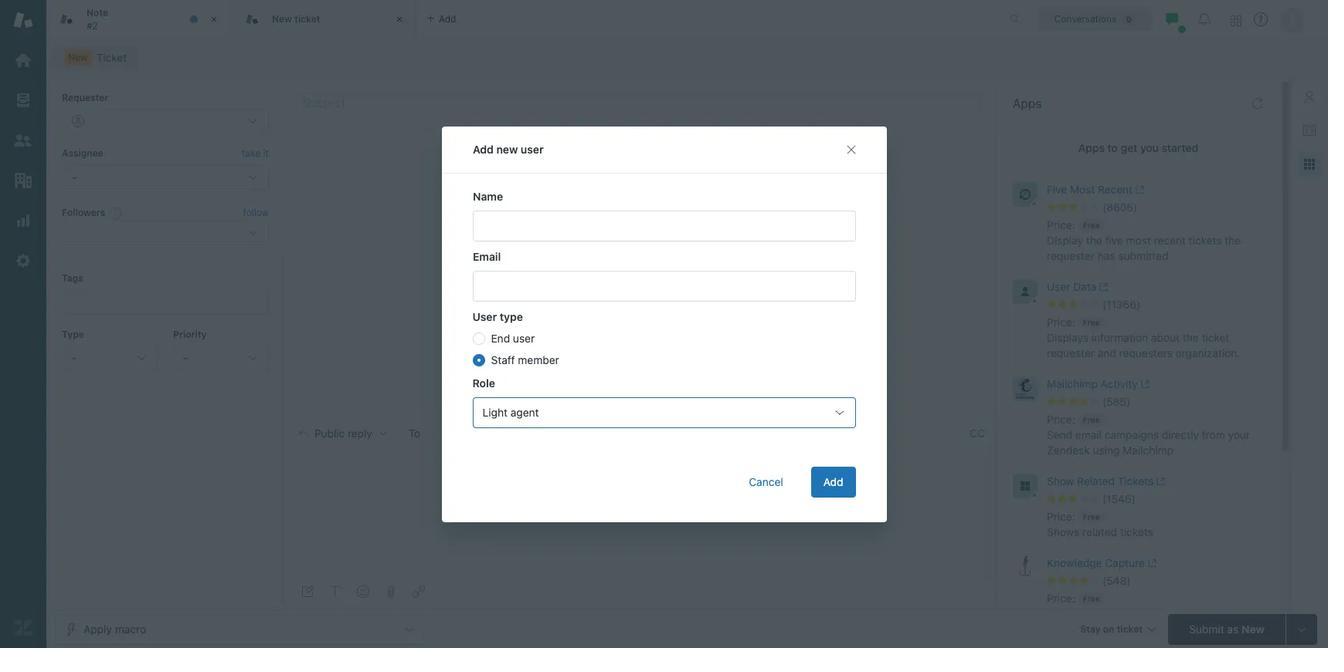 Task type: locate. For each thing, give the bounding box(es) containing it.
- button down type
[[62, 346, 158, 371]]

0 horizontal spatial add
[[472, 143, 493, 156]]

5 price: from the top
[[1047, 593, 1075, 606]]

new right close image
[[272, 13, 292, 25]]

- for type
[[72, 352, 77, 365]]

price: up display
[[1047, 219, 1075, 232]]

requester
[[1047, 250, 1095, 263], [1047, 347, 1095, 360]]

add attachment image
[[385, 586, 397, 599]]

ticket
[[294, 13, 320, 25], [1202, 331, 1229, 345]]

(opens in a new tab) image up the 4 stars. 548 reviews. element
[[1145, 560, 1157, 569]]

user for user data
[[1047, 280, 1070, 294]]

take
[[242, 148, 261, 159]]

close image
[[392, 12, 407, 27]]

price: inside the price: free displays information about the ticket requester and requesters organization.
[[1047, 316, 1075, 329]]

1 horizontal spatial the
[[1183, 331, 1199, 345]]

(opens in a new tab) image
[[1138, 380, 1150, 390], [1154, 478, 1166, 487]]

free for information
[[1083, 318, 1100, 328]]

five
[[1105, 234, 1123, 247]]

requester down displays
[[1047, 347, 1095, 360]]

free up agents
[[1083, 595, 1100, 604]]

price: up enable
[[1047, 593, 1075, 606]]

1 vertical spatial (opens in a new tab) image
[[1154, 478, 1166, 487]]

add left 'new'
[[472, 143, 493, 156]]

your
[[1228, 429, 1250, 442]]

to inside the price: free enable agents to search, link, flag, and create articles from tickets.
[[1120, 608, 1130, 621]]

(opens in a new tab) image for mailchimp activity
[[1138, 380, 1150, 390]]

five most recent
[[1047, 183, 1133, 196]]

5 free from the top
[[1083, 595, 1100, 604]]

free
[[1083, 221, 1100, 230], [1083, 318, 1100, 328], [1083, 416, 1100, 425], [1083, 513, 1100, 522], [1083, 595, 1100, 604]]

free inside the price: free enable agents to search, link, flag, and create articles from tickets.
[[1083, 595, 1100, 604]]

customer context image
[[1303, 90, 1316, 103]]

tickets
[[1189, 234, 1222, 247], [1120, 526, 1153, 539]]

4 free from the top
[[1083, 513, 1100, 522]]

tabs tab list
[[46, 0, 994, 39]]

user inside "link"
[[1047, 280, 1070, 294]]

price: for shows
[[1047, 511, 1075, 524]]

user left type
[[472, 310, 497, 323]]

2 free from the top
[[1083, 318, 1100, 328]]

0 horizontal spatial to
[[1108, 141, 1118, 155]]

0 horizontal spatial mailchimp
[[1047, 378, 1098, 391]]

from left your
[[1202, 429, 1225, 442]]

2 - from the left
[[183, 352, 188, 365]]

add inside button
[[823, 476, 843, 489]]

1 vertical spatial (opens in a new tab) image
[[1097, 283, 1108, 292]]

apps for apps
[[1013, 97, 1042, 110]]

directly
[[1162, 429, 1199, 442]]

1 vertical spatial requester
[[1047, 347, 1095, 360]]

0 vertical spatial tickets
[[1189, 234, 1222, 247]]

tickets.
[[1147, 623, 1183, 637]]

the up the has
[[1086, 234, 1102, 247]]

(opens in a new tab) image inside show related tickets link
[[1154, 478, 1166, 487]]

1 vertical spatial ticket
[[1202, 331, 1229, 345]]

user data
[[1047, 280, 1097, 294]]

cc
[[970, 427, 985, 440]]

new
[[496, 143, 517, 156]]

None field
[[430, 426, 963, 442]]

admin image
[[13, 251, 33, 271]]

0 vertical spatial add
[[472, 143, 493, 156]]

(opens in a new tab) image up (8605) at right top
[[1133, 186, 1145, 195]]

0 vertical spatial user
[[1047, 280, 1070, 294]]

new for new
[[68, 52, 88, 63]]

price: free display the five most recent tickets the requester has submitted
[[1047, 219, 1241, 263]]

0 horizontal spatial ticket
[[294, 13, 320, 25]]

free inside price: free shows related tickets
[[1083, 513, 1100, 522]]

free inside price: free display the five most recent tickets the requester has submitted
[[1083, 221, 1100, 230]]

1 vertical spatial from
[[1121, 623, 1144, 637]]

0 horizontal spatial (opens in a new tab) image
[[1138, 380, 1150, 390]]

1 horizontal spatial ticket
[[1202, 331, 1229, 345]]

search,
[[1133, 608, 1170, 621]]

0 horizontal spatial user
[[472, 310, 497, 323]]

0 vertical spatial requester
[[1047, 250, 1095, 263]]

tickets
[[1118, 475, 1154, 488]]

new right as
[[1242, 623, 1265, 636]]

tickets up capture
[[1120, 526, 1153, 539]]

new
[[272, 13, 292, 25], [68, 52, 88, 63], [1242, 623, 1265, 636]]

price: inside price: free send email campaigns directly from your zendesk using mailchimp
[[1047, 413, 1075, 426]]

show related tickets
[[1047, 475, 1154, 488]]

tab containing note
[[46, 0, 232, 39]]

0 vertical spatial apps
[[1013, 97, 1042, 110]]

1 horizontal spatial - button
[[173, 346, 269, 371]]

show related tickets image
[[1013, 474, 1038, 499]]

3 price: from the top
[[1047, 413, 1075, 426]]

display
[[1047, 234, 1083, 247]]

0 horizontal spatial apps
[[1013, 97, 1042, 110]]

most
[[1126, 234, 1151, 247]]

1 horizontal spatial add
[[823, 476, 843, 489]]

0 vertical spatial new
[[272, 13, 292, 25]]

price: up the send
[[1047, 413, 1075, 426]]

(opens in a new tab) image inside mailchimp activity link
[[1138, 380, 1150, 390]]

and inside the price: free enable agents to search, link, flag, and create articles from tickets.
[[1221, 608, 1239, 621]]

1 horizontal spatial user
[[1047, 280, 1070, 294]]

1 horizontal spatial and
[[1221, 608, 1239, 621]]

0 vertical spatial to
[[1108, 141, 1118, 155]]

mailchimp down displays
[[1047, 378, 1098, 391]]

(opens in a new tab) image inside user data "link"
[[1097, 283, 1108, 292]]

related
[[1077, 475, 1115, 488]]

(opens in a new tab) image up 3 stars. 1546 reviews. element
[[1154, 478, 1166, 487]]

ticket inside tab
[[294, 13, 320, 25]]

light agent button
[[472, 398, 856, 428]]

member
[[518, 353, 559, 367]]

0 horizontal spatial and
[[1098, 347, 1116, 360]]

to right agents
[[1120, 608, 1130, 621]]

five
[[1047, 183, 1067, 196]]

0 vertical spatial (opens in a new tab) image
[[1138, 380, 1150, 390]]

1 vertical spatial user
[[513, 332, 535, 345]]

Name field
[[472, 211, 856, 241]]

zendesk support image
[[13, 10, 33, 30]]

2 - button from the left
[[173, 346, 269, 371]]

1 horizontal spatial to
[[1120, 608, 1130, 621]]

(opens in a new tab) image inside five most recent link
[[1133, 186, 1145, 195]]

- button down priority
[[173, 346, 269, 371]]

1 vertical spatial new
[[68, 52, 88, 63]]

new ticket tab
[[232, 0, 417, 39]]

to left get
[[1108, 141, 1118, 155]]

free up related
[[1083, 513, 1100, 522]]

free inside price: free send email campaigns directly from your zendesk using mailchimp
[[1083, 416, 1100, 425]]

the right 'recent'
[[1225, 234, 1241, 247]]

- button for type
[[62, 346, 158, 371]]

requesters
[[1119, 347, 1173, 360]]

free up displays
[[1083, 318, 1100, 328]]

to
[[1108, 141, 1118, 155], [1120, 608, 1130, 621]]

1 horizontal spatial tickets
[[1189, 234, 1222, 247]]

cancel button
[[737, 467, 796, 498]]

1 free from the top
[[1083, 221, 1100, 230]]

recent
[[1154, 234, 1186, 247]]

Subject field
[[300, 93, 982, 112]]

0 horizontal spatial -
[[72, 352, 77, 365]]

light agent
[[482, 406, 539, 419]]

new inside secondary element
[[68, 52, 88, 63]]

Public reply composer text field
[[292, 450, 979, 483]]

1 horizontal spatial (opens in a new tab) image
[[1154, 478, 1166, 487]]

4 stars. 548 reviews. element
[[1047, 575, 1270, 589]]

from down search,
[[1121, 623, 1144, 637]]

- down priority
[[183, 352, 188, 365]]

1 vertical spatial and
[[1221, 608, 1239, 621]]

and up submit as new
[[1221, 608, 1239, 621]]

1 vertical spatial add
[[823, 476, 843, 489]]

price:
[[1047, 219, 1075, 232], [1047, 316, 1075, 329], [1047, 413, 1075, 426], [1047, 511, 1075, 524], [1047, 593, 1075, 606]]

(opens in a new tab) image up 4 stars. 585 reviews. element
[[1138, 380, 1150, 390]]

create
[[1047, 623, 1078, 637]]

- button for priority
[[173, 346, 269, 371]]

add new user dialog
[[442, 126, 887, 523]]

free up email on the right of page
[[1083, 416, 1100, 425]]

1 vertical spatial mailchimp
[[1123, 444, 1174, 457]]

1 horizontal spatial -
[[183, 352, 188, 365]]

3 free from the top
[[1083, 416, 1100, 425]]

add right cancel
[[823, 476, 843, 489]]

0 horizontal spatial - button
[[62, 346, 158, 371]]

1 horizontal spatial mailchimp
[[1123, 444, 1174, 457]]

(opens in a new tab) image for five most recent
[[1133, 186, 1145, 195]]

price: inside price: free shows related tickets
[[1047, 511, 1075, 524]]

the up organization.
[[1183, 331, 1199, 345]]

(585)
[[1102, 396, 1130, 409]]

(opens in a new tab) image for show related tickets
[[1154, 478, 1166, 487]]

1 price: from the top
[[1047, 219, 1075, 232]]

apps for apps to get you started
[[1078, 141, 1105, 155]]

five most recent link
[[1047, 182, 1242, 201]]

1 horizontal spatial new
[[272, 13, 292, 25]]

it
[[263, 148, 269, 159]]

1 vertical spatial apps
[[1078, 141, 1105, 155]]

add for add
[[823, 476, 843, 489]]

price: up displays
[[1047, 316, 1075, 329]]

priority
[[173, 329, 207, 340]]

submit
[[1189, 623, 1224, 636]]

draft mode image
[[301, 586, 314, 599]]

add link (cmd k) image
[[413, 586, 425, 599]]

0 vertical spatial mailchimp
[[1047, 378, 1098, 391]]

and down information
[[1098, 347, 1116, 360]]

-
[[72, 352, 77, 365], [183, 352, 188, 365]]

(opens in a new tab) image
[[1133, 186, 1145, 195], [1097, 283, 1108, 292], [1145, 560, 1157, 569]]

1 requester from the top
[[1047, 250, 1095, 263]]

to
[[409, 427, 420, 440]]

4 price: from the top
[[1047, 511, 1075, 524]]

mailchimp activity
[[1047, 378, 1138, 391]]

1 - from the left
[[72, 352, 77, 365]]

0 vertical spatial from
[[1202, 429, 1225, 442]]

- for priority
[[183, 352, 188, 365]]

user right 'new'
[[520, 143, 543, 156]]

4 stars. 585 reviews. element
[[1047, 396, 1270, 409]]

mailchimp down campaigns on the right bottom of page
[[1123, 444, 1174, 457]]

0 vertical spatial (opens in a new tab) image
[[1133, 186, 1145, 195]]

reporting image
[[13, 211, 33, 231]]

price: inside the price: free enable agents to search, link, flag, and create articles from tickets.
[[1047, 593, 1075, 606]]

free inside the price: free displays information about the ticket requester and requesters organization.
[[1083, 318, 1100, 328]]

agent
[[511, 406, 539, 419]]

price: up shows on the bottom right of the page
[[1047, 511, 1075, 524]]

user for user type
[[472, 310, 497, 323]]

2 horizontal spatial the
[[1225, 234, 1241, 247]]

knowledge image
[[1303, 124, 1316, 137]]

3 stars. 1546 reviews. element
[[1047, 493, 1270, 507]]

mailchimp
[[1047, 378, 1098, 391], [1123, 444, 1174, 457]]

new inside tab
[[272, 13, 292, 25]]

get help image
[[1254, 12, 1268, 26]]

apps image
[[1303, 158, 1316, 171]]

about
[[1151, 331, 1180, 345]]

close modal image
[[845, 143, 857, 156]]

add for add new user
[[472, 143, 493, 156]]

user left data on the right of the page
[[1047, 280, 1070, 294]]

1 horizontal spatial apps
[[1078, 141, 1105, 155]]

1 vertical spatial tickets
[[1120, 526, 1153, 539]]

free up display
[[1083, 221, 1100, 230]]

new down #2
[[68, 52, 88, 63]]

0 vertical spatial and
[[1098, 347, 1116, 360]]

2 vertical spatial (opens in a new tab) image
[[1145, 560, 1157, 569]]

tab
[[46, 0, 232, 39]]

(opens in a new tab) image inside knowledge capture "link"
[[1145, 560, 1157, 569]]

user data image
[[1013, 280, 1038, 304]]

price: free enable agents to search, link, flag, and create articles from tickets.
[[1047, 593, 1239, 637]]

(548)
[[1102, 575, 1131, 588]]

0 horizontal spatial the
[[1086, 234, 1102, 247]]

0 horizontal spatial new
[[68, 52, 88, 63]]

- down type
[[72, 352, 77, 365]]

send
[[1047, 429, 1072, 442]]

user inside dialog
[[472, 310, 497, 323]]

2 horizontal spatial new
[[1242, 623, 1265, 636]]

most
[[1070, 183, 1095, 196]]

(opens in a new tab) image up (11366)
[[1097, 283, 1108, 292]]

price: inside price: free display the five most recent tickets the requester has submitted
[[1047, 219, 1075, 232]]

requester down display
[[1047, 250, 1095, 263]]

user up staff member
[[513, 332, 535, 345]]

user
[[1047, 280, 1070, 294], [472, 310, 497, 323]]

and inside the price: free displays information about the ticket requester and requesters organization.
[[1098, 347, 1116, 360]]

1 vertical spatial user
[[472, 310, 497, 323]]

the
[[1086, 234, 1102, 247], [1225, 234, 1241, 247], [1183, 331, 1199, 345]]

0 horizontal spatial from
[[1121, 623, 1144, 637]]

#2
[[87, 20, 98, 31]]

staff member
[[491, 353, 559, 367]]

1 vertical spatial to
[[1120, 608, 1130, 621]]

apps
[[1013, 97, 1042, 110], [1078, 141, 1105, 155]]

1 - button from the left
[[62, 346, 158, 371]]

and
[[1098, 347, 1116, 360], [1221, 608, 1239, 621]]

2 requester from the top
[[1047, 347, 1095, 360]]

from
[[1202, 429, 1225, 442], [1121, 623, 1144, 637]]

tickets right 'recent'
[[1189, 234, 1222, 247]]

shows
[[1047, 526, 1080, 539]]

1 horizontal spatial from
[[1202, 429, 1225, 442]]

2 price: from the top
[[1047, 316, 1075, 329]]

0 horizontal spatial tickets
[[1120, 526, 1153, 539]]

0 vertical spatial ticket
[[294, 13, 320, 25]]



Task type: vqa. For each thing, say whether or not it's contained in the screenshot.
Explore Zendesk Marketplace
no



Task type: describe. For each thing, give the bounding box(es) containing it.
new for new ticket
[[272, 13, 292, 25]]

organizations image
[[13, 171, 33, 191]]

free for email
[[1083, 416, 1100, 425]]

price: for display
[[1047, 219, 1075, 232]]

articles
[[1081, 623, 1118, 637]]

(opens in a new tab) image for knowledge capture
[[1145, 560, 1157, 569]]

free for the
[[1083, 221, 1100, 230]]

the inside the price: free displays information about the ticket requester and requesters organization.
[[1183, 331, 1199, 345]]

type
[[500, 310, 523, 323]]

Email field
[[472, 271, 856, 302]]

email
[[1075, 429, 1102, 442]]

and for flag,
[[1221, 608, 1239, 621]]

requester inside the price: free displays information about the ticket requester and requesters organization.
[[1047, 347, 1095, 360]]

price: free send email campaigns directly from your zendesk using mailchimp
[[1047, 413, 1250, 457]]

secondary element
[[46, 42, 1328, 73]]

take it
[[242, 148, 269, 159]]

(11366)
[[1102, 298, 1141, 311]]

add button
[[811, 467, 856, 498]]

has
[[1098, 250, 1115, 263]]

flag,
[[1196, 608, 1218, 621]]

type
[[62, 329, 84, 340]]

main element
[[0, 0, 46, 649]]

you
[[1140, 141, 1159, 155]]

email
[[472, 250, 501, 263]]

free for related
[[1083, 513, 1100, 522]]

(1546)
[[1102, 493, 1136, 506]]

submit as new
[[1189, 623, 1265, 636]]

views image
[[13, 90, 33, 110]]

tickets inside price: free shows related tickets
[[1120, 526, 1153, 539]]

follow button
[[243, 206, 269, 220]]

enable
[[1047, 608, 1080, 621]]

mailchimp inside price: free send email campaigns directly from your zendesk using mailchimp
[[1123, 444, 1174, 457]]

price: free displays information about the ticket requester and requesters organization.
[[1047, 316, 1240, 360]]

capture
[[1105, 557, 1145, 570]]

knowledge capture
[[1047, 557, 1145, 570]]

price: for send
[[1047, 413, 1075, 426]]

activity
[[1101, 378, 1138, 391]]

related
[[1083, 526, 1117, 539]]

assignee
[[62, 148, 103, 159]]

zendesk
[[1047, 444, 1090, 457]]

submitted
[[1118, 250, 1169, 263]]

information
[[1092, 331, 1148, 345]]

from inside price: free send email campaigns directly from your zendesk using mailchimp
[[1202, 429, 1225, 442]]

3 stars. 8605 reviews. element
[[1047, 201, 1270, 215]]

user type
[[472, 310, 523, 323]]

get started image
[[13, 50, 33, 70]]

cc button
[[970, 427, 985, 441]]

customers image
[[13, 131, 33, 151]]

mailchimp activity image
[[1013, 377, 1038, 402]]

price: for displays
[[1047, 316, 1075, 329]]

end
[[491, 332, 510, 345]]

conversations
[[1054, 13, 1117, 24]]

cancel
[[749, 476, 783, 489]]

format text image
[[329, 586, 341, 599]]

end user
[[491, 332, 535, 345]]

apps to get you started
[[1078, 141, 1199, 155]]

agents
[[1083, 608, 1117, 621]]

and for requester
[[1098, 347, 1116, 360]]

(opens in a new tab) image for user data
[[1097, 283, 1108, 292]]

0 vertical spatial user
[[520, 143, 543, 156]]

zendesk products image
[[1231, 15, 1242, 26]]

user data link
[[1047, 280, 1242, 298]]

show related tickets link
[[1047, 474, 1242, 493]]

price: for enable
[[1047, 593, 1075, 606]]

organization.
[[1176, 347, 1240, 360]]

knowledge
[[1047, 557, 1102, 570]]

link,
[[1173, 608, 1193, 621]]

get
[[1121, 141, 1138, 155]]

tickets inside price: free display the five most recent tickets the requester has submitted
[[1189, 234, 1222, 247]]

knowledge capture image
[[1013, 556, 1038, 581]]

light
[[482, 406, 508, 419]]

conversations button
[[1038, 7, 1152, 31]]

recent
[[1098, 183, 1133, 196]]

add new user
[[472, 143, 543, 156]]

data
[[1073, 280, 1097, 294]]

note
[[87, 7, 108, 19]]

from inside the price: free enable agents to search, link, flag, and create articles from tickets.
[[1121, 623, 1144, 637]]

campaigns
[[1105, 429, 1159, 442]]

as
[[1227, 623, 1239, 636]]

take it button
[[242, 146, 269, 162]]

new link
[[54, 47, 137, 69]]

ticket inside the price: free displays information about the ticket requester and requesters organization.
[[1202, 331, 1229, 345]]

2 vertical spatial new
[[1242, 623, 1265, 636]]

knowledge capture link
[[1047, 556, 1242, 575]]

show
[[1047, 475, 1074, 488]]

price: free shows related tickets
[[1047, 511, 1153, 539]]

staff
[[491, 353, 515, 367]]

zendesk image
[[13, 619, 33, 639]]

new ticket
[[272, 13, 320, 25]]

using
[[1093, 444, 1120, 457]]

requester inside price: free display the five most recent tickets the requester has submitted
[[1047, 250, 1095, 263]]

3 stars. 11366 reviews. element
[[1047, 298, 1270, 312]]

insert emojis image
[[357, 586, 369, 599]]

tags
[[62, 273, 83, 284]]

follow
[[243, 207, 269, 219]]

role
[[472, 377, 495, 390]]

displays
[[1047, 331, 1089, 345]]

free for agents
[[1083, 595, 1100, 604]]

(8605)
[[1102, 201, 1137, 214]]

five most recent image
[[1013, 182, 1038, 207]]

mailchimp activity link
[[1047, 377, 1242, 396]]

close image
[[206, 12, 222, 27]]

note #2
[[87, 7, 108, 31]]

started
[[1162, 141, 1199, 155]]

name
[[472, 190, 503, 203]]



